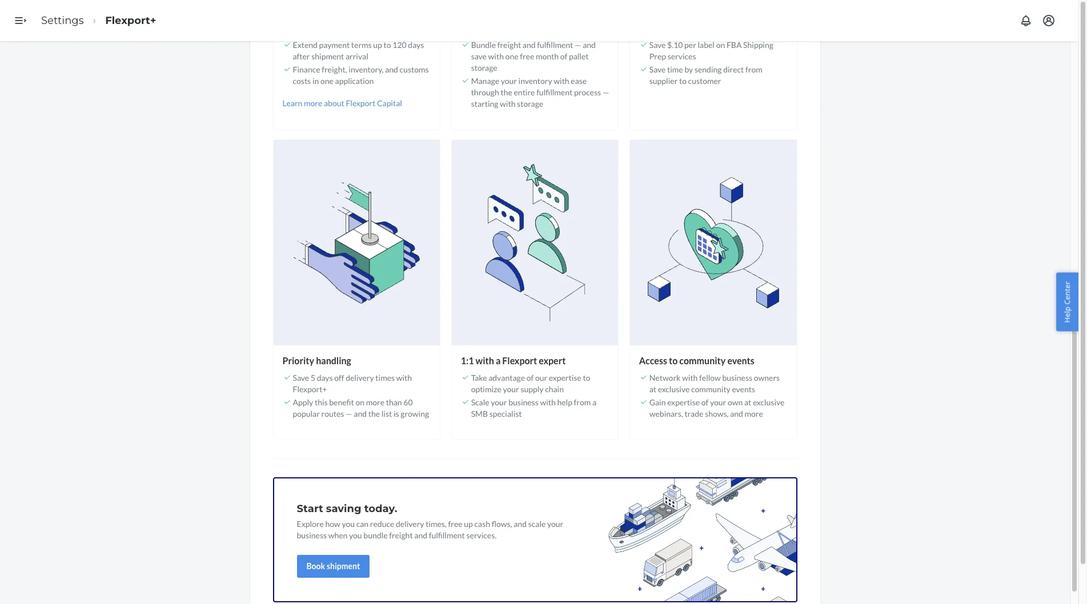Task type: describe. For each thing, give the bounding box(es) containing it.
your down advantage
[[503, 385, 519, 395]]

1 vertical spatial exclusive
[[753, 398, 785, 408]]

take
[[471, 373, 487, 383]]

business inside take advantage of our expertise to optimize your supply chain scale your business with help from a smb specialist
[[509, 398, 539, 408]]

can
[[357, 520, 369, 529]]

flexport for capital
[[346, 99, 376, 108]]

network with fellow business owners at exclusive community events gain expertise of your own at exclusive webinars, trade shows, and more
[[650, 373, 785, 419]]

1 vertical spatial save
[[650, 65, 666, 75]]

off
[[335, 373, 344, 383]]

apply
[[293, 398, 313, 408]]

handling
[[316, 356, 351, 367]]

your up specialist
[[491, 398, 507, 408]]

help center
[[1063, 282, 1073, 323]]

delivery inside start saving today. explore how you can reduce delivery times, free up cash flows, and scale your business when you bundle freight and fulfillment services.
[[396, 520, 424, 529]]

flows,
[[492, 520, 512, 529]]

today.
[[365, 503, 397, 516]]

flexport for expert
[[503, 356, 537, 367]]

flexport+ link
[[105, 14, 156, 27]]

to inside take advantage of our expertise to optimize your supply chain scale your business with help from a smb specialist
[[583, 373, 591, 383]]

1 vertical spatial fulfillment
[[537, 88, 573, 97]]

pallet
[[569, 52, 589, 61]]

5
[[311, 373, 316, 383]]

0 vertical spatial at
[[650, 385, 657, 395]]

bundle freight and fulfillment — and save with one free month of pallet storage manage your inventory with ease through the entire fulfillment process — starting with storage
[[471, 40, 609, 109]]

in
[[313, 76, 319, 86]]

bundle
[[364, 531, 388, 541]]

saving
[[326, 503, 362, 516]]

the inside save 5 days off delivery times with flexport+ apply this benefit on more than 60 popular routes — and the list is growing
[[369, 409, 380, 419]]

prep
[[650, 52, 667, 61]]

book shipment link
[[297, 556, 370, 579]]

0 horizontal spatial exclusive
[[658, 385, 690, 395]]

one inside bundle freight and fulfillment — and save with one free month of pallet storage manage your inventory with ease through the entire fulfillment process — starting with storage
[[506, 52, 519, 61]]

customs
[[400, 65, 429, 75]]

one inside extend payment terms up to 120 days after shipment arrival finance freight, inventory, and customs costs in one application
[[321, 76, 334, 86]]

priority handling
[[283, 356, 351, 367]]

popular
[[293, 409, 320, 419]]

0 vertical spatial storage
[[471, 63, 498, 73]]

services
[[668, 52, 696, 61]]

expertise inside network with fellow business owners at exclusive community events gain expertise of your own at exclusive webinars, trade shows, and more
[[668, 398, 700, 408]]

freight inside start saving today. explore how you can reduce delivery times, free up cash flows, and scale your business when you bundle freight and fulfillment services.
[[389, 531, 413, 541]]

manage
[[471, 76, 500, 86]]

help
[[558, 398, 573, 408]]

by
[[685, 65, 693, 75]]

0 vertical spatial fulfillment
[[537, 40, 574, 50]]

and inside extend payment terms up to 120 days after shipment arrival finance freight, inventory, and customs costs in one application
[[385, 65, 398, 75]]

ease
[[571, 76, 587, 86]]

free inside bundle freight and fulfillment — and save with one free month of pallet storage manage your inventory with ease through the entire fulfillment process — starting with storage
[[520, 52, 535, 61]]

0 vertical spatial you
[[342, 520, 355, 529]]

payment
[[319, 40, 350, 50]]

shipment inside button
[[327, 562, 360, 572]]

book shipment button
[[297, 556, 370, 579]]

days inside extend payment terms up to 120 days after shipment arrival finance freight, inventory, and customs costs in one application
[[408, 40, 424, 50]]

business inside network with fellow business owners at exclusive community events gain expertise of your own at exclusive webinars, trade shows, and more
[[723, 373, 753, 383]]

from inside take advantage of our expertise to optimize your supply chain scale your business with help from a smb specialist
[[574, 398, 591, 408]]

this
[[315, 398, 328, 408]]

and inside network with fellow business owners at exclusive community events gain expertise of your own at exclusive webinars, trade shows, and more
[[731, 409, 744, 419]]

advantage
[[489, 373, 525, 383]]

routes
[[322, 409, 344, 419]]

benefit
[[329, 398, 354, 408]]

freight,
[[322, 65, 347, 75]]

chain
[[545, 385, 564, 395]]

and inside save 5 days off delivery times with flexport+ apply this benefit on more than 60 popular routes — and the list is growing
[[354, 409, 367, 419]]

settings link
[[41, 14, 84, 27]]

finance
[[293, 65, 320, 75]]

with inside save 5 days off delivery times with flexport+ apply this benefit on more than 60 popular routes — and the list is growing
[[397, 373, 412, 383]]

specialist
[[490, 409, 522, 419]]

start saving today. explore how you can reduce delivery times, free up cash flows, and scale your business when you bundle freight and fulfillment services.
[[297, 503, 564, 541]]

entire
[[514, 88, 535, 97]]

open account menu image
[[1043, 14, 1056, 27]]

take advantage of our expertise to optimize your supply chain scale your business with help from a smb specialist
[[471, 373, 597, 419]]

month
[[536, 52, 559, 61]]

through
[[471, 88, 499, 97]]

arrival
[[346, 52, 369, 61]]

direct
[[724, 65, 744, 75]]

$.10
[[668, 40, 683, 50]]

shipping
[[744, 40, 774, 50]]

and left scale
[[514, 520, 527, 529]]

sending
[[695, 65, 722, 75]]

reduce
[[370, 520, 395, 529]]

scale
[[471, 398, 490, 408]]

trade
[[685, 409, 704, 419]]

0 vertical spatial community
[[680, 356, 726, 367]]

than
[[386, 398, 402, 408]]

network
[[650, 373, 681, 383]]

how
[[326, 520, 341, 529]]

of inside take advantage of our expertise to optimize your supply chain scale your business with help from a smb specialist
[[527, 373, 534, 383]]

growing
[[401, 409, 429, 419]]

1:1 with a flexport expert
[[461, 356, 566, 367]]

with right 1:1
[[476, 356, 494, 367]]

1 vertical spatial —
[[603, 88, 609, 97]]

60
[[404, 398, 413, 408]]

0 vertical spatial a
[[496, 356, 501, 367]]

after
[[293, 52, 310, 61]]

scale
[[529, 520, 546, 529]]

help center button
[[1057, 273, 1079, 332]]

extend payment terms up to 120 days after shipment arrival finance freight, inventory, and customs costs in one application
[[293, 40, 429, 86]]

with down entire
[[500, 99, 516, 109]]

smb
[[471, 409, 488, 419]]

customer
[[689, 76, 722, 86]]

learn more about flexport capital link
[[283, 99, 402, 108]]

learn
[[283, 99, 303, 108]]

from inside the save $.10 per label on fba shipping prep services save time by sending direct from supplier to customer
[[746, 65, 763, 75]]

your inside start saving today. explore how you can reduce delivery times, free up cash flows, and scale your business when you bundle freight and fulfillment services.
[[548, 520, 564, 529]]

1 vertical spatial you
[[349, 531, 362, 541]]

shows,
[[705, 409, 729, 419]]

about
[[324, 99, 345, 108]]

settings
[[41, 14, 84, 27]]

business inside start saving today. explore how you can reduce delivery times, free up cash flows, and scale your business when you bundle freight and fulfillment services.
[[297, 531, 327, 541]]

explore
[[297, 520, 324, 529]]



Task type: locate. For each thing, give the bounding box(es) containing it.
0 horizontal spatial flexport
[[346, 99, 376, 108]]

storage down entire
[[517, 99, 544, 109]]

bundle
[[471, 40, 496, 50]]

inventory,
[[349, 65, 384, 75]]

1 horizontal spatial from
[[746, 65, 763, 75]]

1 vertical spatial more
[[366, 398, 385, 408]]

with down bundle
[[488, 52, 504, 61]]

0 vertical spatial —
[[575, 40, 582, 50]]

with right times
[[397, 373, 412, 383]]

0 vertical spatial one
[[506, 52, 519, 61]]

center
[[1063, 282, 1073, 305]]

access
[[639, 356, 668, 367]]

1 horizontal spatial business
[[509, 398, 539, 408]]

0 vertical spatial days
[[408, 40, 424, 50]]

to up network
[[669, 356, 678, 367]]

0 horizontal spatial freight
[[389, 531, 413, 541]]

community down fellow
[[692, 385, 731, 395]]

0 horizontal spatial a
[[496, 356, 501, 367]]

0 vertical spatial of
[[561, 52, 568, 61]]

exclusive down owners
[[753, 398, 785, 408]]

to inside the save $.10 per label on fba shipping prep services save time by sending direct from supplier to customer
[[680, 76, 687, 86]]

save inside save 5 days off delivery times with flexport+ apply this benefit on more than 60 popular routes — and the list is growing
[[293, 373, 309, 383]]

the left list
[[369, 409, 380, 419]]

breadcrumbs navigation
[[32, 4, 165, 37]]

1 horizontal spatial up
[[464, 520, 473, 529]]

days inside save 5 days off delivery times with flexport+ apply this benefit on more than 60 popular routes — and the list is growing
[[317, 373, 333, 383]]

one right in
[[321, 76, 334, 86]]

0 horizontal spatial storage
[[471, 63, 498, 73]]

save up supplier
[[650, 65, 666, 75]]

save 5 days off delivery times with flexport+ apply this benefit on more than 60 popular routes — and the list is growing
[[293, 373, 429, 419]]

a
[[496, 356, 501, 367], [593, 398, 597, 408]]

save
[[650, 40, 666, 50], [650, 65, 666, 75], [293, 373, 309, 383]]

save
[[471, 52, 487, 61]]

2 horizontal spatial of
[[702, 398, 709, 408]]

1 horizontal spatial on
[[717, 40, 726, 50]]

1 vertical spatial freight
[[389, 531, 413, 541]]

1 vertical spatial the
[[369, 409, 380, 419]]

shipment down payment
[[312, 52, 344, 61]]

fulfillment inside start saving today. explore how you can reduce delivery times, free up cash flows, and scale your business when you bundle freight and fulfillment services.
[[429, 531, 465, 541]]

shipment right book
[[327, 562, 360, 572]]

up inside extend payment terms up to 120 days after shipment arrival finance freight, inventory, and customs costs in one application
[[373, 40, 382, 50]]

to right our
[[583, 373, 591, 383]]

0 vertical spatial save
[[650, 40, 666, 50]]

1 vertical spatial at
[[745, 398, 752, 408]]

to
[[384, 40, 391, 50], [680, 76, 687, 86], [669, 356, 678, 367], [583, 373, 591, 383]]

the
[[501, 88, 513, 97], [369, 409, 380, 419]]

capital
[[377, 99, 402, 108]]

on inside the save $.10 per label on fba shipping prep services save time by sending direct from supplier to customer
[[717, 40, 726, 50]]

flexport down application
[[346, 99, 376, 108]]

to inside extend payment terms up to 120 days after shipment arrival finance freight, inventory, and customs costs in one application
[[384, 40, 391, 50]]

free
[[520, 52, 535, 61], [448, 520, 463, 529]]

list
[[382, 409, 392, 419]]

of
[[561, 52, 568, 61], [527, 373, 534, 383], [702, 398, 709, 408]]

0 horizontal spatial up
[[373, 40, 382, 50]]

open notifications image
[[1020, 14, 1033, 27]]

1 vertical spatial of
[[527, 373, 534, 383]]

1 horizontal spatial a
[[593, 398, 597, 408]]

book
[[307, 562, 325, 572]]

1 horizontal spatial the
[[501, 88, 513, 97]]

save for save $.10 per label on fba shipping prep services save time by sending direct from supplier to customer
[[650, 40, 666, 50]]

a right "help"
[[593, 398, 597, 408]]

1 vertical spatial shipment
[[327, 562, 360, 572]]

events inside network with fellow business owners at exclusive community events gain expertise of your own at exclusive webinars, trade shows, and more
[[732, 385, 756, 395]]

1:1
[[461, 356, 474, 367]]

expertise up chain
[[549, 373, 582, 383]]

of inside bundle freight and fulfillment — and save with one free month of pallet storage manage your inventory with ease through the entire fulfillment process — starting with storage
[[561, 52, 568, 61]]

0 vertical spatial more
[[304, 99, 323, 108]]

2 vertical spatial fulfillment
[[429, 531, 465, 541]]

own
[[728, 398, 743, 408]]

flexport+ inside save 5 days off delivery times with flexport+ apply this benefit on more than 60 popular routes — and the list is growing
[[293, 385, 327, 395]]

of left pallet
[[561, 52, 568, 61]]

1 vertical spatial expertise
[[668, 398, 700, 408]]

at up gain
[[650, 385, 657, 395]]

is
[[394, 409, 399, 419]]

1 horizontal spatial more
[[366, 398, 385, 408]]

with down access to community events
[[683, 373, 698, 383]]

per
[[685, 40, 697, 50]]

flexport+ inside breadcrumbs navigation
[[105, 14, 156, 27]]

1 vertical spatial from
[[574, 398, 591, 408]]

save left 5
[[293, 373, 309, 383]]

delivery inside save 5 days off delivery times with flexport+ apply this benefit on more than 60 popular routes — and the list is growing
[[346, 373, 374, 383]]

— inside save 5 days off delivery times with flexport+ apply this benefit on more than 60 popular routes — and the list is growing
[[346, 409, 352, 419]]

when
[[329, 531, 348, 541]]

1 horizontal spatial storage
[[517, 99, 544, 109]]

business down supply
[[509, 398, 539, 408]]

freight inside bundle freight and fulfillment — and save with one free month of pallet storage manage your inventory with ease through the entire fulfillment process — starting with storage
[[498, 40, 521, 50]]

more inside network with fellow business owners at exclusive community events gain expertise of your own at exclusive webinars, trade shows, and more
[[745, 409, 764, 419]]

to left 120 in the left of the page
[[384, 40, 391, 50]]

0 horizontal spatial of
[[527, 373, 534, 383]]

0 horizontal spatial —
[[346, 409, 352, 419]]

0 vertical spatial freight
[[498, 40, 521, 50]]

delivery
[[346, 373, 374, 383], [396, 520, 424, 529]]

from right direct at the top of page
[[746, 65, 763, 75]]

0 vertical spatial flexport
[[346, 99, 376, 108]]

of left our
[[527, 373, 534, 383]]

1 horizontal spatial at
[[745, 398, 752, 408]]

of up trade
[[702, 398, 709, 408]]

and down own
[[731, 409, 744, 419]]

0 horizontal spatial flexport+
[[105, 14, 156, 27]]

0 horizontal spatial at
[[650, 385, 657, 395]]

events up owners
[[728, 356, 755, 367]]

flexport
[[346, 99, 376, 108], [503, 356, 537, 367]]

on left fba
[[717, 40, 726, 50]]

0 horizontal spatial business
[[297, 531, 327, 541]]

120
[[393, 40, 407, 50]]

0 vertical spatial events
[[728, 356, 755, 367]]

expertise inside take advantage of our expertise to optimize your supply chain scale your business with help from a smb specialist
[[549, 373, 582, 383]]

gain
[[650, 398, 666, 408]]

save up prep
[[650, 40, 666, 50]]

1 vertical spatial free
[[448, 520, 463, 529]]

times
[[376, 373, 395, 383]]

fellow
[[700, 373, 721, 383]]

fulfillment up 'month'
[[537, 40, 574, 50]]

save for save 5 days off delivery times with flexport+ apply this benefit on more than 60 popular routes — and the list is growing
[[293, 373, 309, 383]]

1 vertical spatial a
[[593, 398, 597, 408]]

your up the shows,
[[711, 398, 727, 408]]

free left 'month'
[[520, 52, 535, 61]]

and down benefit
[[354, 409, 367, 419]]

1 horizontal spatial of
[[561, 52, 568, 61]]

1 vertical spatial delivery
[[396, 520, 424, 529]]

free right times,
[[448, 520, 463, 529]]

a inside take advantage of our expertise to optimize your supply chain scale your business with help from a smb specialist
[[593, 398, 597, 408]]

0 vertical spatial shipment
[[312, 52, 344, 61]]

to down by
[[680, 76, 687, 86]]

and up inventory
[[523, 40, 536, 50]]

—
[[575, 40, 582, 50], [603, 88, 609, 97], [346, 409, 352, 419]]

1 horizontal spatial days
[[408, 40, 424, 50]]

fulfillment down times,
[[429, 531, 465, 541]]

supplier
[[650, 76, 678, 86]]

1 horizontal spatial —
[[575, 40, 582, 50]]

0 vertical spatial flexport+
[[105, 14, 156, 27]]

days
[[408, 40, 424, 50], [317, 373, 333, 383]]

costs
[[293, 76, 311, 86]]

at right own
[[745, 398, 752, 408]]

1 vertical spatial flexport+
[[293, 385, 327, 395]]

fulfillment down inventory
[[537, 88, 573, 97]]

0 horizontal spatial on
[[356, 398, 365, 408]]

you down can
[[349, 531, 362, 541]]

business up own
[[723, 373, 753, 383]]

— right the process
[[603, 88, 609, 97]]

— up pallet
[[575, 40, 582, 50]]

learn more about flexport capital
[[283, 99, 402, 108]]

your right scale
[[548, 520, 564, 529]]

with inside take advantage of our expertise to optimize your supply chain scale your business with help from a smb specialist
[[540, 398, 556, 408]]

community
[[680, 356, 726, 367], [692, 385, 731, 395]]

priority
[[283, 356, 314, 367]]

1 horizontal spatial one
[[506, 52, 519, 61]]

with down chain
[[540, 398, 556, 408]]

from
[[746, 65, 763, 75], [574, 398, 591, 408]]

1 horizontal spatial expertise
[[668, 398, 700, 408]]

0 vertical spatial expertise
[[549, 373, 582, 383]]

optimize
[[471, 385, 502, 395]]

community inside network with fellow business owners at exclusive community events gain expertise of your own at exclusive webinars, trade shows, and more
[[692, 385, 731, 395]]

up right terms
[[373, 40, 382, 50]]

and up pallet
[[583, 40, 596, 50]]

1 vertical spatial events
[[732, 385, 756, 395]]

delivery right off
[[346, 373, 374, 383]]

days right 120 in the left of the page
[[408, 40, 424, 50]]

0 horizontal spatial days
[[317, 373, 333, 383]]

and left 'customs'
[[385, 65, 398, 75]]

of inside network with fellow business owners at exclusive community events gain expertise of your own at exclusive webinars, trade shows, and more
[[702, 398, 709, 408]]

0 horizontal spatial more
[[304, 99, 323, 108]]

freight down reduce on the left bottom
[[389, 531, 413, 541]]

open navigation image
[[14, 14, 27, 27]]

time
[[668, 65, 683, 75]]

label
[[698, 40, 715, 50]]

webinars,
[[650, 409, 684, 419]]

1 horizontal spatial delivery
[[396, 520, 424, 529]]

the inside bundle freight and fulfillment — and save with one free month of pallet storage manage your inventory with ease through the entire fulfillment process — starting with storage
[[501, 88, 513, 97]]

1 vertical spatial up
[[464, 520, 473, 529]]

— down benefit
[[346, 409, 352, 419]]

0 vertical spatial from
[[746, 65, 763, 75]]

2 horizontal spatial —
[[603, 88, 609, 97]]

1 horizontal spatial flexport+
[[293, 385, 327, 395]]

days right 5
[[317, 373, 333, 383]]

more
[[304, 99, 323, 108], [366, 398, 385, 408], [745, 409, 764, 419]]

your inside bundle freight and fulfillment — and save with one free month of pallet storage manage your inventory with ease through the entire fulfillment process — starting with storage
[[501, 76, 517, 86]]

0 vertical spatial delivery
[[346, 373, 374, 383]]

more right learn
[[304, 99, 323, 108]]

the left entire
[[501, 88, 513, 97]]

1 horizontal spatial flexport
[[503, 356, 537, 367]]

and
[[523, 40, 536, 50], [583, 40, 596, 50], [385, 65, 398, 75], [354, 409, 367, 419], [731, 409, 744, 419], [514, 520, 527, 529], [415, 531, 428, 541]]

1 vertical spatial community
[[692, 385, 731, 395]]

one
[[506, 52, 519, 61], [321, 76, 334, 86]]

you
[[342, 520, 355, 529], [349, 531, 362, 541]]

events up own
[[732, 385, 756, 395]]

1 vertical spatial on
[[356, 398, 365, 408]]

freight right bundle
[[498, 40, 521, 50]]

0 horizontal spatial free
[[448, 520, 463, 529]]

supply
[[521, 385, 544, 395]]

shipment inside extend payment terms up to 120 days after shipment arrival finance freight, inventory, and customs costs in one application
[[312, 52, 344, 61]]

2 vertical spatial —
[[346, 409, 352, 419]]

exclusive down network
[[658, 385, 690, 395]]

0 horizontal spatial from
[[574, 398, 591, 408]]

business down explore
[[297, 531, 327, 541]]

delivery left times,
[[396, 520, 424, 529]]

starting
[[471, 99, 499, 109]]

0 vertical spatial up
[[373, 40, 382, 50]]

free inside start saving today. explore how you can reduce delivery times, free up cash flows, and scale your business when you bundle freight and fulfillment services.
[[448, 520, 463, 529]]

flexport up advantage
[[503, 356, 537, 367]]

storage down save
[[471, 63, 498, 73]]

and down times,
[[415, 531, 428, 541]]

more inside save 5 days off delivery times with flexport+ apply this benefit on more than 60 popular routes — and the list is growing
[[366, 398, 385, 408]]

1 horizontal spatial exclusive
[[753, 398, 785, 408]]

0 vertical spatial business
[[723, 373, 753, 383]]

2 vertical spatial business
[[297, 531, 327, 541]]

access to community events
[[639, 356, 755, 367]]

fulfillment
[[537, 40, 574, 50], [537, 88, 573, 97], [429, 531, 465, 541]]

1 vertical spatial days
[[317, 373, 333, 383]]

storage
[[471, 63, 498, 73], [517, 99, 544, 109]]

expertise up trade
[[668, 398, 700, 408]]

extend
[[293, 40, 318, 50]]

2 vertical spatial more
[[745, 409, 764, 419]]

2 vertical spatial save
[[293, 373, 309, 383]]

1 horizontal spatial freight
[[498, 40, 521, 50]]

a up advantage
[[496, 356, 501, 367]]

freight
[[498, 40, 521, 50], [389, 531, 413, 541]]

you left can
[[342, 520, 355, 529]]

0 horizontal spatial expertise
[[549, 373, 582, 383]]

0 vertical spatial the
[[501, 88, 513, 97]]

more up list
[[366, 398, 385, 408]]

times,
[[426, 520, 447, 529]]

1 vertical spatial one
[[321, 76, 334, 86]]

0 vertical spatial on
[[717, 40, 726, 50]]

start
[[297, 503, 323, 516]]

up left cash
[[464, 520, 473, 529]]

flexport+
[[105, 14, 156, 27], [293, 385, 327, 395]]

one right save
[[506, 52, 519, 61]]

expert
[[539, 356, 566, 367]]

1 vertical spatial storage
[[517, 99, 544, 109]]

0 vertical spatial free
[[520, 52, 535, 61]]

events
[[728, 356, 755, 367], [732, 385, 756, 395]]

owners
[[754, 373, 780, 383]]

shipment
[[312, 52, 344, 61], [327, 562, 360, 572]]

on right benefit
[[356, 398, 365, 408]]

community up fellow
[[680, 356, 726, 367]]

inventory
[[519, 76, 553, 86]]

terms
[[351, 40, 372, 50]]

1 vertical spatial flexport
[[503, 356, 537, 367]]

1 vertical spatial business
[[509, 398, 539, 408]]

process
[[574, 88, 601, 97]]

with left the ease
[[554, 76, 570, 86]]

of for at
[[702, 398, 709, 408]]

from right "help"
[[574, 398, 591, 408]]

cash
[[475, 520, 490, 529]]

on inside save 5 days off delivery times with flexport+ apply this benefit on more than 60 popular routes — and the list is growing
[[356, 398, 365, 408]]

more right the shows,
[[745, 409, 764, 419]]

of for and
[[561, 52, 568, 61]]

expertise
[[549, 373, 582, 383], [668, 398, 700, 408]]

your up entire
[[501, 76, 517, 86]]

your inside network with fellow business owners at exclusive community events gain expertise of your own at exclusive webinars, trade shows, and more
[[711, 398, 727, 408]]

2 horizontal spatial more
[[745, 409, 764, 419]]

2 vertical spatial of
[[702, 398, 709, 408]]

up inside start saving today. explore how you can reduce delivery times, free up cash flows, and scale your business when you bundle freight and fulfillment services.
[[464, 520, 473, 529]]

0 horizontal spatial delivery
[[346, 373, 374, 383]]

1 horizontal spatial free
[[520, 52, 535, 61]]

exclusive
[[658, 385, 690, 395], [753, 398, 785, 408]]

with inside network with fellow business owners at exclusive community events gain expertise of your own at exclusive webinars, trade shows, and more
[[683, 373, 698, 383]]

save $.10 per label on fba shipping prep services save time by sending direct from supplier to customer
[[650, 40, 774, 86]]

0 horizontal spatial one
[[321, 76, 334, 86]]

at
[[650, 385, 657, 395], [745, 398, 752, 408]]

2 horizontal spatial business
[[723, 373, 753, 383]]

services.
[[467, 531, 497, 541]]



Task type: vqa. For each thing, say whether or not it's contained in the screenshot.
handling
yes



